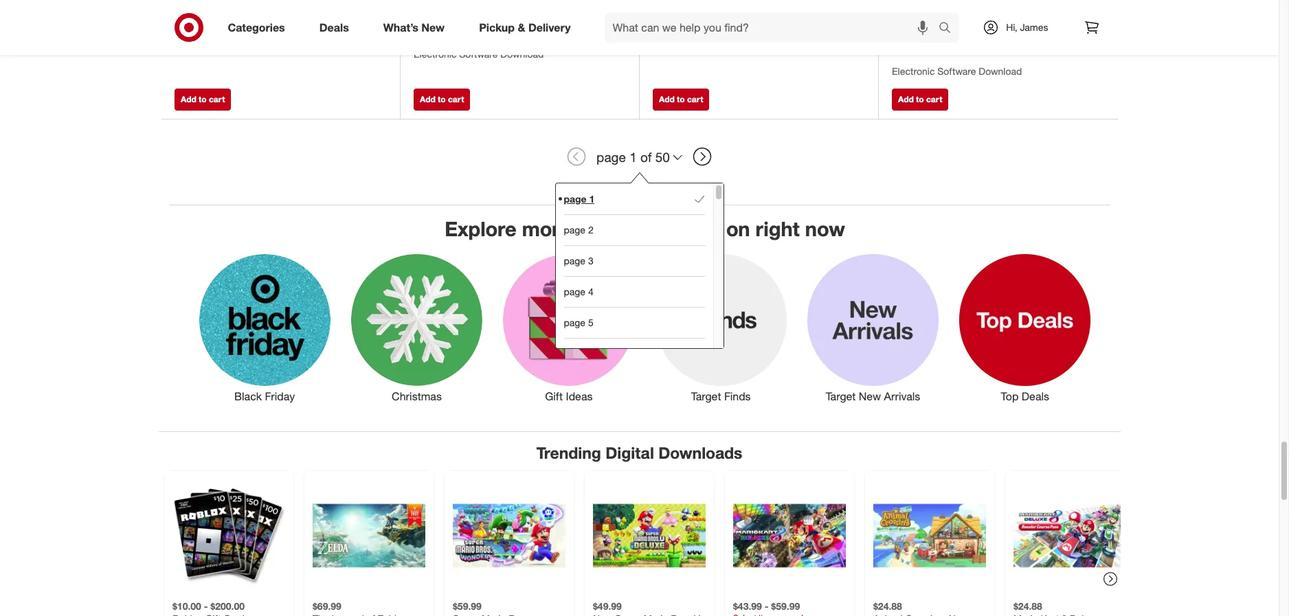 Task type: locate. For each thing, give the bounding box(es) containing it.
software down when purchased online
[[459, 48, 498, 60]]

0 horizontal spatial $24.88 link
[[873, 480, 986, 617]]

the legend of zelda: tears of the kingdom - nintendo switch image
[[312, 480, 425, 593], [312, 480, 425, 593]]

2 - from the left
[[765, 601, 768, 613]]

1 inside dropdown button
[[630, 149, 637, 165]]

0 horizontal spatial deals
[[319, 20, 349, 34]]

target left arrivals
[[826, 389, 856, 403]]

animal crossing: new horizons happy home paradise game add-on - nintendo switch (digital) image
[[873, 480, 986, 593], [873, 480, 986, 593]]

1 vertical spatial 1
[[589, 193, 595, 205]]

new super mario bros u deluxe - nintendo switch image
[[593, 480, 706, 593], [593, 480, 706, 593]]

1 vertical spatial new
[[859, 389, 881, 403]]

1 target from the left
[[691, 389, 721, 403]]

1 horizontal spatial $24.88
[[1014, 601, 1042, 613]]

4 add to cart button from the left
[[892, 89, 949, 111]]

page left 5
[[564, 317, 586, 329]]

2 to from the left
[[438, 94, 446, 105]]

page left 3
[[564, 255, 586, 267]]

$10.00 - $200.00
[[172, 601, 244, 613]]

-
[[204, 601, 208, 613], [765, 601, 768, 613]]

page inside dropdown button
[[597, 149, 626, 165]]

1 horizontal spatial electronic
[[892, 65, 935, 77]]

top deals
[[1001, 389, 1050, 403]]

1 $59.99 when purchased online from the left
[[175, 8, 262, 37]]

page left 2
[[564, 224, 586, 236]]

electronic for free with series x console
[[892, 65, 935, 77]]

2 $24.88 from the left
[[1014, 601, 1042, 613]]

new right what's
[[422, 20, 445, 34]]

1 vertical spatial electronic
[[892, 65, 935, 77]]

gift ideas link
[[493, 252, 645, 404]]

1 up 2
[[589, 193, 595, 205]]

0 horizontal spatial electronic software download
[[414, 48, 544, 60]]

of
[[641, 149, 652, 165], [577, 217, 595, 241]]

digital
[[606, 444, 654, 463]]

0 horizontal spatial -
[[204, 601, 208, 613]]

1 horizontal spatial 1
[[630, 149, 637, 165]]

1 add from the left
[[181, 94, 196, 105]]

1 horizontal spatial $24.88 link
[[1014, 480, 1126, 617]]

mario kart 8 deluxe: booster course pass - nintendo switch (digital) image
[[1014, 480, 1126, 593], [1014, 480, 1126, 593]]

add to cart
[[181, 94, 225, 105], [420, 94, 464, 105], [659, 94, 703, 105], [898, 94, 943, 105]]

1 horizontal spatial software
[[938, 65, 976, 77]]

- for $59.99
[[765, 601, 768, 613]]

0 vertical spatial electronic software download
[[414, 48, 544, 60]]

1 horizontal spatial electronic software download
[[892, 65, 1022, 77]]

2 add to cart button from the left
[[414, 89, 470, 111]]

super mario bros. wonder - nintendo switch image
[[453, 480, 565, 593], [453, 480, 565, 593]]

0 horizontal spatial of
[[577, 217, 595, 241]]

when purchased online
[[414, 27, 501, 37]]

explore more of what's going on right now
[[445, 217, 845, 241]]

page for page 2
[[564, 224, 586, 236]]

0 horizontal spatial software
[[459, 48, 498, 60]]

- right $10.00
[[204, 601, 208, 613]]

1 for page 1
[[589, 193, 595, 205]]

1 horizontal spatial target
[[826, 389, 856, 403]]

1 vertical spatial electronic software download
[[892, 65, 1022, 77]]

hi,
[[1007, 21, 1018, 33]]

software for free with series x console
[[938, 65, 976, 77]]

add to cart for 1st add to cart button from right
[[898, 94, 943, 105]]

4 cart from the left
[[927, 94, 943, 105]]

black friday
[[234, 389, 295, 403]]

download down console on the top of the page
[[979, 65, 1022, 77]]

series
[[934, 43, 962, 55]]

4 to from the left
[[916, 94, 924, 105]]

deals inside "link"
[[319, 20, 349, 34]]

1 vertical spatial of
[[577, 217, 595, 241]]

0 vertical spatial of
[[641, 149, 652, 165]]

black
[[234, 389, 262, 403]]

to for 4th add to cart button from right
[[199, 94, 207, 105]]

1 horizontal spatial download
[[979, 65, 1022, 77]]

page 5 link
[[564, 307, 705, 338]]

1 vertical spatial deals
[[1022, 389, 1050, 403]]

$24.88 link
[[873, 480, 986, 617], [1014, 480, 1126, 617]]

What can we help you find? suggestions appear below search field
[[605, 12, 943, 43]]

of down "page 1"
[[577, 217, 595, 241]]

of inside dropdown button
[[641, 149, 652, 165]]

$49.99
[[593, 601, 622, 613]]

1 to from the left
[[199, 94, 207, 105]]

categories
[[228, 20, 285, 34]]

online inside $69.88 when purchased online free with series x console
[[957, 27, 980, 38]]

0 horizontal spatial electronic
[[414, 48, 457, 60]]

page left 6
[[564, 348, 586, 360]]

software down "series"
[[938, 65, 976, 77]]

0 vertical spatial download
[[501, 48, 544, 60]]

to
[[199, 94, 207, 105], [438, 94, 446, 105], [677, 94, 685, 105], [916, 94, 924, 105]]

target finds
[[691, 389, 751, 403]]

6
[[588, 348, 594, 360]]

page for page 4
[[564, 286, 586, 298]]

electronic for when purchased online
[[414, 48, 457, 60]]

0 horizontal spatial 1
[[589, 193, 595, 205]]

right
[[756, 217, 800, 241]]

when
[[175, 27, 196, 37], [414, 27, 435, 37], [653, 27, 674, 37], [892, 27, 914, 38]]

page up page 2 in the left top of the page
[[564, 193, 587, 205]]

1 horizontal spatial $59.99 when purchased online
[[653, 8, 740, 37]]

$59.99 when purchased online
[[175, 8, 262, 37], [653, 8, 740, 37]]

1 vertical spatial software
[[938, 65, 976, 77]]

to for 1st add to cart button from right
[[916, 94, 924, 105]]

deals left what's
[[319, 20, 349, 34]]

target for target finds
[[691, 389, 721, 403]]

delivery
[[529, 20, 571, 34]]

0 horizontal spatial download
[[501, 48, 544, 60]]

$59.99 when purchased online for 4th add to cart button from right
[[175, 8, 262, 37]]

new
[[422, 20, 445, 34], [859, 389, 881, 403]]

1 vertical spatial download
[[979, 65, 1022, 77]]

add
[[181, 94, 196, 105], [420, 94, 436, 105], [659, 94, 675, 105], [898, 94, 914, 105]]

ideas
[[566, 389, 593, 403]]

black friday link
[[189, 252, 341, 404]]

electronic down with
[[892, 65, 935, 77]]

&
[[518, 20, 525, 34]]

1 left the '50'
[[630, 149, 637, 165]]

4 add from the left
[[898, 94, 914, 105]]

new for target
[[859, 389, 881, 403]]

online
[[240, 27, 262, 37], [479, 27, 501, 37], [718, 27, 740, 37], [957, 27, 980, 38]]

target left finds
[[691, 389, 721, 403]]

of left the '50'
[[641, 149, 652, 165]]

1 horizontal spatial of
[[641, 149, 652, 165]]

page 4
[[564, 286, 594, 298]]

purchased
[[198, 27, 238, 37], [438, 27, 477, 37], [677, 27, 716, 37], [916, 27, 955, 38]]

0 vertical spatial deals
[[319, 20, 349, 34]]

target
[[691, 389, 721, 403], [826, 389, 856, 403]]

download for free with series x console
[[979, 65, 1022, 77]]

add for second add to cart button from left
[[420, 94, 436, 105]]

top
[[1001, 389, 1019, 403]]

2 add from the left
[[420, 94, 436, 105]]

deals
[[319, 20, 349, 34], [1022, 389, 1050, 403]]

1 $24.88 from the left
[[873, 601, 902, 613]]

2 $59.99 when purchased online from the left
[[653, 8, 740, 37]]

categories link
[[216, 12, 302, 43]]

0 vertical spatial new
[[422, 20, 445, 34]]

1 add to cart button from the left
[[175, 89, 231, 111]]

1 add to cart from the left
[[181, 94, 225, 105]]

4 add to cart from the left
[[898, 94, 943, 105]]

deals right "top"
[[1022, 389, 1050, 403]]

1 horizontal spatial new
[[859, 389, 881, 403]]

top deals link
[[949, 252, 1102, 404]]

search button
[[933, 12, 966, 45]]

$59.99 when purchased online for 3rd add to cart button
[[653, 8, 740, 37]]

$10.00 - $200.00 link
[[172, 480, 285, 617]]

now
[[806, 217, 845, 241]]

mario kart 8 deluxe - nintendo switch image
[[733, 480, 846, 593], [733, 480, 846, 593]]

finds
[[724, 389, 751, 403]]

3 cart from the left
[[687, 94, 703, 105]]

electronic software download down "series"
[[892, 65, 1022, 77]]

0 vertical spatial electronic
[[414, 48, 457, 60]]

electronic down when purchased online
[[414, 48, 457, 60]]

download down &
[[501, 48, 544, 60]]

3 add to cart button from the left
[[653, 89, 710, 111]]

2 target from the left
[[826, 389, 856, 403]]

- right $43.99
[[765, 601, 768, 613]]

explore
[[445, 217, 517, 241]]

0 horizontal spatial new
[[422, 20, 445, 34]]

page for page 5
[[564, 317, 586, 329]]

friday
[[265, 389, 295, 403]]

1
[[630, 149, 637, 165], [589, 193, 595, 205]]

add to cart button
[[175, 89, 231, 111], [414, 89, 470, 111], [653, 89, 710, 111], [892, 89, 949, 111]]

0 vertical spatial software
[[459, 48, 498, 60]]

what's
[[601, 217, 662, 241]]

2 cart from the left
[[448, 94, 464, 105]]

2 add to cart from the left
[[420, 94, 464, 105]]

electronic
[[414, 48, 457, 60], [892, 65, 935, 77]]

1 - from the left
[[204, 601, 208, 613]]

1 horizontal spatial -
[[765, 601, 768, 613]]

$69.99 link
[[312, 480, 425, 617]]

deals link
[[308, 12, 366, 43]]

3 to from the left
[[677, 94, 685, 105]]

0 horizontal spatial target
[[691, 389, 721, 403]]

1 cart from the left
[[209, 94, 225, 105]]

software
[[459, 48, 498, 60], [938, 65, 976, 77]]

trending digital downloads
[[537, 444, 743, 463]]

electronic software download down when purchased online
[[414, 48, 544, 60]]

page for page 1 of 50
[[597, 149, 626, 165]]

cart
[[209, 94, 225, 105], [448, 94, 464, 105], [687, 94, 703, 105], [927, 94, 943, 105]]

$59.99
[[175, 8, 208, 22], [653, 8, 686, 22], [453, 601, 481, 613], [771, 601, 800, 613]]

3 add to cart from the left
[[659, 94, 703, 105]]

downloads
[[659, 444, 743, 463]]

to for 3rd add to cart button
[[677, 94, 685, 105]]

0 horizontal spatial $59.99 when purchased online
[[175, 8, 262, 37]]

$43.99 - $59.99
[[733, 601, 800, 613]]

page up page 1 link
[[597, 149, 626, 165]]

what's new
[[383, 20, 445, 34]]

page left 4
[[564, 286, 586, 298]]

new left arrivals
[[859, 389, 881, 403]]

- for $200.00
[[204, 601, 208, 613]]

0 horizontal spatial $24.88
[[873, 601, 902, 613]]

3 add from the left
[[659, 94, 675, 105]]

target new arrivals
[[826, 389, 921, 403]]

0 vertical spatial 1
[[630, 149, 637, 165]]



Task type: describe. For each thing, give the bounding box(es) containing it.
of for more
[[577, 217, 595, 241]]

$43.99 - $59.99 link
[[733, 480, 846, 617]]

add for 3rd add to cart button
[[659, 94, 675, 105]]

hi, james
[[1007, 21, 1049, 33]]

4
[[588, 286, 594, 298]]

of for 1
[[641, 149, 652, 165]]

page 6 link
[[564, 338, 705, 369]]

page 2 link
[[564, 214, 705, 245]]

cart for second add to cart button from left
[[448, 94, 464, 105]]

1 $24.88 link from the left
[[873, 480, 986, 617]]

with
[[914, 43, 932, 55]]

james
[[1020, 21, 1049, 33]]

page for page 6
[[564, 348, 586, 360]]

page 1 link
[[564, 184, 705, 214]]

add for 1st add to cart button from right
[[898, 94, 914, 105]]

going
[[668, 217, 721, 241]]

3
[[588, 255, 594, 267]]

$43.99
[[733, 601, 762, 613]]

page 1 of 50
[[597, 149, 670, 165]]

cart for 1st add to cart button from right
[[927, 94, 943, 105]]

page 5
[[564, 317, 594, 329]]

$69.88 when purchased online free with series x console
[[892, 9, 1008, 55]]

what's
[[383, 20, 419, 34]]

what's new link
[[372, 12, 462, 43]]

gift ideas
[[545, 389, 593, 403]]

2 $24.88 link from the left
[[1014, 480, 1126, 617]]

page for page 1
[[564, 193, 587, 205]]

add for 4th add to cart button from right
[[181, 94, 196, 105]]

$200.00
[[210, 601, 244, 613]]

electronic software download for free with series x console
[[892, 65, 1022, 77]]

x
[[964, 43, 970, 55]]

on
[[727, 217, 750, 241]]

target new arrivals link
[[797, 252, 949, 404]]

$59.99 inside $59.99 link
[[453, 601, 481, 613]]

software for when purchased online
[[459, 48, 498, 60]]

to for second add to cart button from left
[[438, 94, 446, 105]]

when inside $69.88 when purchased online free with series x console
[[892, 27, 914, 38]]

trending
[[537, 444, 601, 463]]

2
[[588, 224, 594, 236]]

new for what's
[[422, 20, 445, 34]]

$59.99 inside the $43.99 - $59.99 link
[[771, 601, 800, 613]]

christmas
[[392, 389, 442, 403]]

page 2
[[564, 224, 594, 236]]

page 6
[[564, 348, 594, 360]]

target finds link
[[645, 252, 797, 404]]

page for page 3
[[564, 255, 586, 267]]

page 1 of 50 button
[[591, 142, 689, 172]]

search
[[933, 22, 966, 35]]

roblox gift card image
[[172, 480, 285, 593]]

pickup
[[479, 20, 515, 34]]

gift
[[545, 389, 563, 403]]

5
[[588, 317, 594, 329]]

download for when purchased online
[[501, 48, 544, 60]]

add to cart for 4th add to cart button from right
[[181, 94, 225, 105]]

1 for page 1 of 50
[[630, 149, 637, 165]]

page 1
[[564, 193, 595, 205]]

$69.99
[[312, 601, 341, 613]]

add to cart for second add to cart button from left
[[420, 94, 464, 105]]

page 4 link
[[564, 276, 705, 307]]

1 horizontal spatial deals
[[1022, 389, 1050, 403]]

christmas link
[[341, 252, 493, 404]]

page 3
[[564, 255, 594, 267]]

pickup & delivery
[[479, 20, 571, 34]]

cart for 4th add to cart button from right
[[209, 94, 225, 105]]

$69.88
[[892, 9, 925, 23]]

$59.99 link
[[453, 480, 565, 617]]

free
[[892, 43, 911, 55]]

$49.99 link
[[593, 480, 706, 617]]

arrivals
[[884, 389, 921, 403]]

purchased inside $69.88 when purchased online free with series x console
[[916, 27, 955, 38]]

50
[[656, 149, 670, 165]]

console
[[973, 43, 1008, 55]]

cart for 3rd add to cart button
[[687, 94, 703, 105]]

target for target new arrivals
[[826, 389, 856, 403]]

page 3 link
[[564, 245, 705, 276]]

$10.00
[[172, 601, 201, 613]]

pickup & delivery link
[[468, 12, 588, 43]]

add to cart for 3rd add to cart button
[[659, 94, 703, 105]]

electronic software download for when purchased online
[[414, 48, 544, 60]]

more
[[522, 217, 571, 241]]



Task type: vqa. For each thing, say whether or not it's contained in the screenshot.
"Fri Dec 22 2023" cell
no



